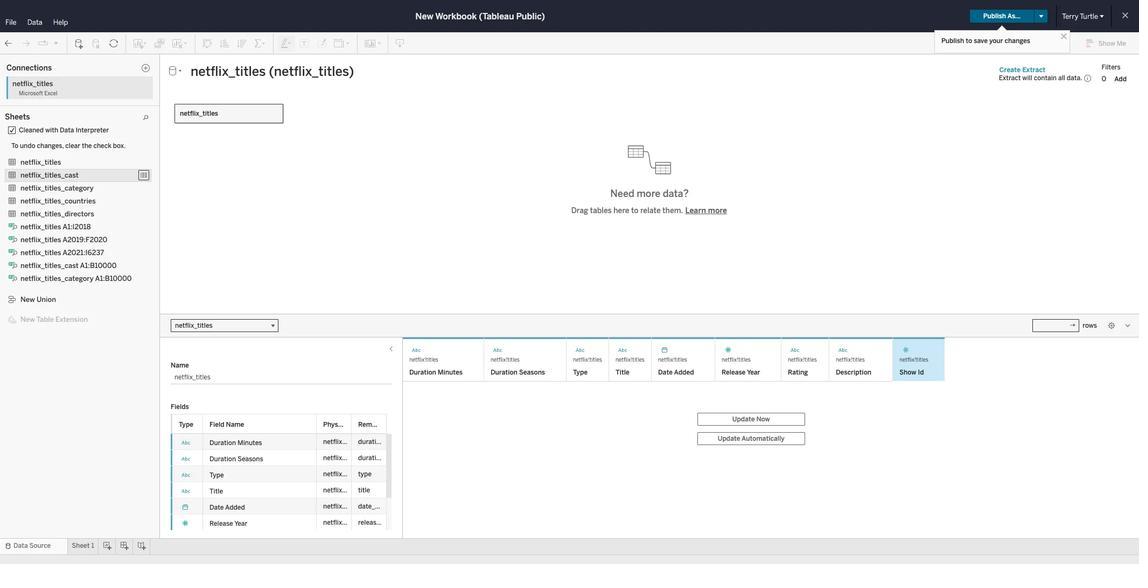 Task type: describe. For each thing, give the bounding box(es) containing it.
new worksheet image
[[133, 38, 148, 49]]

netflix!titles inside netflix!titles date added
[[658, 357, 687, 363]]

tooltip
[[149, 189, 168, 196]]

terry turtle
[[1062, 12, 1098, 20]]

netflix!titles description
[[836, 357, 872, 376]]

connections
[[6, 63, 52, 72]]

names
[[55, 227, 76, 235]]

netflix_titles (count)
[[27, 240, 89, 247]]

excel
[[44, 91, 57, 97]]

create extract link
[[999, 65, 1046, 74]]

tables
[[590, 206, 612, 215]]

type inside the netflix!titles type
[[573, 369, 588, 376]]

new data source image
[[74, 38, 85, 49]]

a1:b10000 for netflix_titles_category a1:b10000
[[95, 275, 132, 283]]

1 horizontal spatial name
[[226, 421, 244, 429]]

1 horizontal spatial to
[[966, 37, 973, 45]]

netflix_titles_cast for netflix_titles_cast a1:b10000
[[20, 262, 79, 270]]

extension
[[56, 316, 88, 324]]

(tableau
[[479, 11, 514, 21]]

a2019:f2020
[[63, 236, 107, 244]]

netflix!titles inside netflix!titles duration seasons
[[491, 357, 520, 363]]

refresh data source image
[[108, 38, 119, 49]]

changes
[[1005, 37, 1031, 45]]

publish for publish as...
[[984, 12, 1006, 20]]

netflix_titles inside popup button
[[175, 322, 213, 329]]

netflix!titles inside netflix!titles duration minutes
[[409, 357, 438, 363]]

values
[[55, 251, 74, 259]]

data down undo image
[[6, 58, 22, 66]]

remote field name
[[358, 421, 419, 429]]

2 vertical spatial title
[[210, 488, 223, 495]]

1 row from the top
[[171, 434, 387, 450]]

a2021:i6237
[[63, 249, 104, 257]]

learn
[[686, 206, 706, 215]]

union
[[37, 296, 56, 304]]

0 vertical spatial date
[[27, 126, 42, 133]]

data.
[[1067, 74, 1083, 82]]

your
[[990, 37, 1003, 45]]

interpreter
[[76, 127, 109, 134]]

added inside netflix!titles date added
[[674, 369, 694, 376]]

undo
[[20, 142, 35, 150]]

0 horizontal spatial 1
[[91, 543, 94, 550]]

table for new
[[36, 316, 54, 324]]

netflix_titles a1:i2018
[[20, 223, 91, 231]]

0
[[1102, 75, 1107, 83]]

type
[[358, 471, 372, 478]]

box.
[[113, 142, 126, 150]]

grid containing duration minutes
[[403, 338, 1139, 539]]

0 vertical spatial duration minutes
[[27, 148, 80, 156]]

netflix!titles inside netflix!titles release year
[[722, 357, 751, 363]]

netflix!titles date_added
[[323, 503, 394, 510]]

contain
[[1034, 74, 1057, 82]]

1 horizontal spatial id
[[918, 369, 924, 376]]

2 horizontal spatial title
[[616, 369, 630, 376]]

0 vertical spatial extract
[[1023, 66, 1046, 74]]

update automatically button
[[698, 432, 805, 445]]

duplicate image
[[154, 38, 165, 49]]

all
[[1059, 74, 1066, 82]]

add button
[[1110, 74, 1132, 84]]

show me
[[1099, 40, 1126, 47]]

Search text field
[[3, 93, 73, 106]]

0 horizontal spatial rating
[[27, 171, 47, 178]]

sheets
[[5, 113, 30, 122]]

sort descending image
[[237, 38, 247, 49]]

netflix!titles rating
[[788, 357, 817, 376]]

drag
[[571, 206, 588, 215]]

netflix_titles for a2019:f2020
[[20, 236, 61, 244]]

1 horizontal spatial release year
[[210, 520, 248, 528]]

1 horizontal spatial sheet 1
[[214, 96, 253, 111]]

fields
[[171, 403, 189, 411]]

0 vertical spatial minutes
[[55, 148, 80, 156]]

clear
[[65, 142, 80, 150]]

netflix_titles_countries
[[20, 197, 96, 205]]

measure for measure values
[[27, 251, 53, 259]]

netflix_titles_directors
[[20, 210, 94, 218]]

netflix_titles microsoft excel
[[12, 80, 57, 97]]

columns
[[223, 58, 250, 65]]

new for new union
[[20, 296, 35, 304]]

update now
[[733, 416, 770, 423]]

0 horizontal spatial show id
[[27, 193, 52, 201]]

0 vertical spatial duration seasons
[[27, 159, 81, 167]]

changes,
[[37, 142, 64, 150]]

data?
[[663, 188, 689, 200]]

create extract
[[1000, 66, 1046, 74]]

measure for measure names
[[27, 227, 53, 235]]

netflix!titles release_year
[[323, 519, 396, 527]]

0 vertical spatial release
[[27, 182, 51, 190]]

publish as... button
[[970, 10, 1034, 23]]

turtle
[[1080, 12, 1098, 20]]

fit image
[[333, 38, 351, 49]]

undo image
[[3, 38, 14, 49]]

0 horizontal spatial description
[[27, 137, 63, 144]]

0 vertical spatial year
[[52, 182, 65, 190]]

0 horizontal spatial extract
[[999, 74, 1021, 82]]

title
[[358, 487, 370, 494]]

(count)
[[66, 240, 89, 247]]

netflix_titles (netflix_titles)
[[13, 73, 95, 81]]

help
[[53, 18, 68, 26]]

redo image
[[20, 38, 31, 49]]

the
[[82, 142, 92, 150]]

learn more link
[[685, 206, 728, 216]]

1 horizontal spatial date added
[[210, 504, 245, 512]]

data up replay animation icon
[[27, 18, 42, 26]]

netflix_titles for (count)
[[27, 240, 64, 247]]

netflix!titles duration minutes
[[409, 357, 463, 376]]

analytics
[[50, 58, 80, 66]]

release inside netflix!titles release year
[[722, 369, 746, 376]]

Name text field
[[171, 371, 392, 384]]

measure names
[[27, 227, 76, 235]]

netflix!titles title
[[323, 487, 370, 494]]

0 horizontal spatial more
[[637, 188, 661, 200]]

row group inside grid
[[171, 434, 396, 565]]

relate
[[641, 206, 661, 215]]

drag tables here to relate them. learn more
[[571, 206, 727, 215]]

0 horizontal spatial to
[[631, 206, 639, 215]]

clear sheet image
[[171, 38, 189, 49]]

collapse image
[[99, 59, 105, 65]]

table for physical
[[350, 421, 367, 429]]

totals image
[[254, 38, 267, 49]]

year inside netflix!titles release year
[[747, 369, 760, 376]]

them.
[[663, 206, 683, 215]]

1 horizontal spatial duration minutes
[[210, 439, 262, 447]]

tables
[[10, 113, 31, 121]]

public)
[[516, 11, 545, 21]]

0 horizontal spatial date added
[[27, 126, 63, 133]]

2 vertical spatial minutes
[[238, 439, 262, 447]]

show me button
[[1082, 35, 1136, 52]]

update automatically
[[718, 435, 785, 443]]

netflix_titles button
[[171, 319, 279, 332]]

duration seasons inside row
[[210, 455, 263, 463]]

with
[[45, 127, 58, 134]]

netflix_titles_cast for netflix_titles_cast
[[20, 171, 79, 179]]

2 vertical spatial release
[[210, 520, 233, 528]]

0 vertical spatial added
[[43, 126, 63, 133]]

cleaned
[[19, 127, 44, 134]]

1 horizontal spatial description
[[836, 369, 872, 376]]

need
[[611, 188, 635, 200]]

show/hide cards image
[[364, 38, 381, 49]]

netflix_titles a2019:f2020
[[20, 236, 107, 244]]



Task type: locate. For each thing, give the bounding box(es) containing it.
2 vertical spatial date
[[210, 504, 224, 512]]

update for update automatically
[[718, 435, 740, 443]]

1 horizontal spatial duration seasons
[[210, 455, 263, 463]]

table inside grid
[[350, 421, 367, 429]]

1 vertical spatial 1
[[91, 543, 94, 550]]

1 vertical spatial show id
[[900, 369, 924, 376]]

1 vertical spatial more
[[708, 206, 727, 215]]

rows
[[223, 76, 239, 84]]

extract down create
[[999, 74, 1021, 82]]

update inside button
[[718, 435, 740, 443]]

data left source
[[13, 543, 28, 550]]

seasons inside netflix!titles duration seasons
[[519, 369, 545, 376]]

grid
[[403, 338, 1139, 539], [171, 414, 419, 565]]

0 vertical spatial 1
[[246, 96, 253, 111]]

1 vertical spatial date
[[658, 369, 673, 376]]

add
[[1115, 75, 1127, 83]]

0 horizontal spatial release
[[27, 182, 51, 190]]

1 vertical spatial description
[[836, 369, 872, 376]]

date_added
[[358, 503, 394, 510]]

0 horizontal spatial field
[[210, 421, 224, 429]]

None text field
[[186, 63, 990, 80], [1033, 319, 1080, 332], [186, 63, 990, 80], [1033, 319, 1080, 332]]

field
[[210, 421, 224, 429], [384, 421, 399, 429]]

0 vertical spatial title
[[27, 205, 41, 212]]

release
[[27, 182, 51, 190], [722, 369, 746, 376], [210, 520, 233, 528]]

netflix_titles a2021:i6237
[[20, 249, 104, 257]]

1 vertical spatial added
[[674, 369, 694, 376]]

new
[[416, 11, 434, 21], [20, 296, 35, 304], [20, 316, 35, 324]]

update inside 'button'
[[733, 416, 755, 423]]

sheet down rows
[[214, 96, 244, 111]]

1 vertical spatial publish
[[942, 37, 965, 45]]

description down with
[[27, 137, 63, 144]]

1 horizontal spatial title
[[210, 488, 223, 495]]

data right with
[[60, 127, 74, 134]]

netflix_titles for microsoft
[[12, 80, 53, 88]]

sheet 1 right source
[[72, 543, 94, 550]]

new left workbook
[[416, 11, 434, 21]]

0 horizontal spatial show
[[27, 193, 44, 201]]

measure down netflix_titles (count)
[[27, 251, 53, 259]]

source
[[29, 543, 51, 550]]

new for new workbook (tableau public)
[[416, 11, 434, 21]]

replay animation image
[[53, 40, 59, 46]]

duration seasons down field name
[[210, 455, 263, 463]]

swap rows and columns image
[[202, 38, 213, 49]]

will
[[1023, 74, 1033, 82]]

file
[[5, 18, 17, 26]]

duration minutes
[[27, 148, 80, 156], [210, 439, 262, 447]]

0 horizontal spatial seasons
[[55, 159, 81, 167]]

duration
[[27, 148, 54, 156], [27, 159, 54, 167], [409, 369, 436, 376], [491, 369, 518, 376], [210, 439, 236, 447], [210, 455, 236, 463]]

physical
[[323, 421, 349, 429]]

create
[[1000, 66, 1021, 74]]

table
[[36, 316, 54, 324], [350, 421, 367, 429]]

1 horizontal spatial seasons
[[238, 455, 263, 463]]

table right physical
[[350, 421, 367, 429]]

1 horizontal spatial rating
[[788, 369, 808, 376]]

name
[[171, 362, 189, 369], [226, 421, 244, 429], [400, 421, 419, 429]]

physical table
[[323, 421, 367, 429]]

0 horizontal spatial title
[[27, 205, 41, 212]]

netflix_titles for a1:i2018
[[20, 223, 61, 231]]

0 horizontal spatial duration minutes
[[27, 148, 80, 156]]

1 netflix_titles_category from the top
[[20, 184, 94, 192]]

netflix_titles for a2021:i6237
[[20, 249, 61, 257]]

extract up will at the top right
[[1023, 66, 1046, 74]]

4 row from the top
[[171, 482, 387, 499]]

new workbook (tableau public)
[[416, 11, 545, 21]]

2 vertical spatial show
[[900, 369, 917, 376]]

1 vertical spatial update
[[718, 435, 740, 443]]

sheet right source
[[72, 543, 90, 550]]

field name
[[210, 421, 244, 429]]

netflix_titles_category
[[20, 184, 94, 192], [20, 275, 94, 283]]

0 vertical spatial new
[[416, 11, 434, 21]]

0 vertical spatial sheet 1
[[214, 96, 253, 111]]

1 vertical spatial measure
[[27, 251, 53, 259]]

check
[[93, 142, 111, 150]]

netflix_titles_category up netflix_titles_countries
[[20, 184, 94, 192]]

2 netflix_titles_cast from the top
[[20, 262, 79, 270]]

minutes inside netflix!titles duration minutes
[[438, 369, 463, 376]]

1 horizontal spatial show id
[[900, 369, 924, 376]]

netflix!titles type
[[323, 471, 372, 478]]

netflix!titles inside netflix!titles description
[[836, 357, 865, 363]]

show labels image
[[299, 38, 310, 49]]

netflix_titles inside the netflix_titles microsoft excel
[[12, 80, 53, 88]]

1 vertical spatial sheet 1
[[72, 543, 94, 550]]

new left union
[[20, 296, 35, 304]]

workbook
[[435, 11, 477, 21]]

netflix_titles_cast down the measure values
[[20, 262, 79, 270]]

rating inside netflix!titles rating
[[788, 369, 808, 376]]

1 horizontal spatial sheet
[[214, 96, 244, 111]]

need more data?
[[611, 188, 689, 200]]

update down update now
[[718, 435, 740, 443]]

1 measure from the top
[[27, 227, 53, 235]]

1 vertical spatial seasons
[[519, 369, 545, 376]]

6 row from the top
[[171, 515, 396, 531]]

added inside row
[[225, 504, 245, 512]]

highlight image
[[280, 38, 293, 49]]

row group containing netflix!titles
[[171, 434, 396, 565]]

now
[[757, 416, 770, 423]]

0 vertical spatial show
[[1099, 40, 1116, 47]]

0 horizontal spatial release year
[[27, 182, 65, 190]]

terry
[[1062, 12, 1079, 20]]

0 horizontal spatial table
[[36, 316, 54, 324]]

0 vertical spatial sheet
[[214, 96, 244, 111]]

sheet 1
[[214, 96, 253, 111], [72, 543, 94, 550]]

0 vertical spatial show id
[[27, 193, 52, 201]]

netflix!titles type
[[573, 357, 602, 376]]

1 vertical spatial duration minutes
[[210, 439, 262, 447]]

measure values
[[27, 251, 74, 259]]

2 field from the left
[[384, 421, 399, 429]]

publish left as...
[[984, 12, 1006, 20]]

0 vertical spatial rating
[[27, 171, 47, 178]]

download image
[[395, 38, 406, 49]]

0 horizontal spatial sheet 1
[[72, 543, 94, 550]]

0 vertical spatial to
[[966, 37, 973, 45]]

extract will contain all data.
[[999, 74, 1083, 82]]

new down 'new union'
[[20, 316, 35, 324]]

duration seasons down changes,
[[27, 159, 81, 167]]

save
[[974, 37, 988, 45]]

a1:b10000
[[80, 262, 117, 270], [95, 275, 132, 283]]

1 vertical spatial to
[[631, 206, 639, 215]]

1 horizontal spatial minutes
[[238, 439, 262, 447]]

date inside row
[[210, 504, 224, 512]]

update left now
[[733, 416, 755, 423]]

1 horizontal spatial table
[[350, 421, 367, 429]]

netflix_titles_category for netflix_titles_category a1:b10000
[[20, 275, 94, 283]]

duration minutes down field name
[[210, 439, 262, 447]]

netflix_titles_cast up netflix_titles_countries
[[20, 171, 79, 179]]

duration inside netflix!titles duration minutes
[[409, 369, 436, 376]]

size
[[153, 158, 165, 165]]

data source
[[13, 543, 51, 550]]

a1:i2018
[[63, 223, 91, 231]]

1 vertical spatial extract
[[999, 74, 1021, 82]]

update
[[733, 416, 755, 423], [718, 435, 740, 443]]

date added
[[27, 126, 63, 133], [210, 504, 245, 512]]

netflix!titles release year
[[722, 357, 760, 376]]

0 horizontal spatial duration seasons
[[27, 159, 81, 167]]

description right netflix!titles rating
[[836, 369, 872, 376]]

close image
[[1059, 31, 1069, 41]]

sheet 1 down rows
[[214, 96, 253, 111]]

2 horizontal spatial year
[[747, 369, 760, 376]]

rows
[[1083, 322, 1097, 329]]

pause auto updates image
[[91, 38, 102, 49]]

netflix_titles_category for netflix_titles_category
[[20, 184, 94, 192]]

0 horizontal spatial publish
[[942, 37, 965, 45]]

to undo changes, clear the check box.
[[11, 142, 126, 150]]

5 row from the top
[[171, 499, 394, 515]]

measure up netflix_titles (count)
[[27, 227, 53, 235]]

1 vertical spatial title
[[616, 369, 630, 376]]

0 vertical spatial update
[[733, 416, 755, 423]]

0 vertical spatial netflix_titles_category
[[20, 184, 94, 192]]

here
[[614, 206, 630, 215]]

publish left the "save"
[[942, 37, 965, 45]]

netflix_titles_category down netflix_titles_cast a1:b10000
[[20, 275, 94, 283]]

automatically
[[742, 435, 785, 443]]

replay animation image
[[38, 38, 48, 49]]

1 netflix_titles_cast from the top
[[20, 171, 79, 179]]

(netflix_titles)
[[53, 73, 95, 81]]

2 horizontal spatial seasons
[[519, 369, 545, 376]]

new for new table extension
[[20, 316, 35, 324]]

2 netflix_titles_category from the top
[[20, 275, 94, 283]]

microsoft
[[19, 91, 43, 97]]

publish as...
[[984, 12, 1021, 20]]

0 vertical spatial measure
[[27, 227, 53, 235]]

data
[[27, 18, 42, 26], [6, 58, 22, 66], [60, 127, 74, 134], [13, 543, 28, 550]]

2 measure from the top
[[27, 251, 53, 259]]

2 horizontal spatial minutes
[[438, 369, 463, 376]]

1 vertical spatial id
[[918, 369, 924, 376]]

to left the "save"
[[966, 37, 973, 45]]

show
[[1099, 40, 1116, 47], [27, 193, 44, 201], [900, 369, 917, 376]]

1 vertical spatial date added
[[210, 504, 245, 512]]

0 vertical spatial seasons
[[55, 159, 81, 167]]

1 horizontal spatial more
[[708, 206, 727, 215]]

1 vertical spatial netflix_titles_cast
[[20, 262, 79, 270]]

publish for publish to save your changes
[[942, 37, 965, 45]]

to right here
[[631, 206, 639, 215]]

2 horizontal spatial show
[[1099, 40, 1116, 47]]

publish to save your changes
[[942, 37, 1031, 45]]

measure
[[27, 227, 53, 235], [27, 251, 53, 259]]

duration inside netflix!titles duration seasons
[[491, 369, 518, 376]]

me
[[1117, 40, 1126, 47]]

0 vertical spatial more
[[637, 188, 661, 200]]

more right learn
[[708, 206, 727, 215]]

publish inside publish as... button
[[984, 12, 1006, 20]]

release year
[[27, 182, 65, 190], [210, 520, 248, 528]]

3 row from the top
[[171, 466, 387, 482]]

0 horizontal spatial name
[[171, 362, 189, 369]]

1 vertical spatial table
[[350, 421, 367, 429]]

row group
[[171, 434, 396, 565]]

1 right source
[[91, 543, 94, 550]]

filters
[[1102, 63, 1121, 71]]

extract
[[1023, 66, 1046, 74], [999, 74, 1021, 82]]

more up drag tables here to relate them. learn more
[[637, 188, 661, 200]]

2 vertical spatial year
[[234, 520, 248, 528]]

row
[[171, 434, 387, 450], [171, 450, 387, 466], [171, 466, 387, 482], [171, 482, 387, 499], [171, 499, 394, 515], [171, 515, 396, 531]]

release_year
[[358, 519, 396, 527]]

format workbook image
[[316, 38, 327, 49]]

0 horizontal spatial id
[[46, 193, 52, 201]]

title
[[27, 205, 41, 212], [616, 369, 630, 376], [210, 488, 223, 495]]

2 horizontal spatial added
[[674, 369, 694, 376]]

0 horizontal spatial sheet
[[72, 543, 90, 550]]

id
[[46, 193, 52, 201], [918, 369, 924, 376]]

netflix_titles for (netflix_titles)
[[13, 73, 51, 81]]

1 vertical spatial show
[[27, 193, 44, 201]]

table down union
[[36, 316, 54, 324]]

0 vertical spatial date added
[[27, 126, 63, 133]]

duration seasons
[[27, 159, 81, 167], [210, 455, 263, 463]]

netflix!titles duration seasons
[[491, 357, 545, 376]]

1 vertical spatial a1:b10000
[[95, 275, 132, 283]]

a1:b10000 for netflix_titles_cast a1:b10000
[[80, 262, 117, 270]]

sort ascending image
[[219, 38, 230, 49]]

netflix!titles date added
[[658, 357, 694, 376]]

1 vertical spatial release year
[[210, 520, 248, 528]]

1 vertical spatial rating
[[788, 369, 808, 376]]

marks
[[124, 114, 143, 121]]

duration minutes down with
[[27, 148, 80, 156]]

grid containing type
[[171, 414, 419, 565]]

to
[[11, 142, 18, 150]]

more
[[637, 188, 661, 200], [708, 206, 727, 215]]

1 horizontal spatial year
[[234, 520, 248, 528]]

1 vertical spatial minutes
[[438, 369, 463, 376]]

update for update now
[[733, 416, 755, 423]]

show inside button
[[1099, 40, 1116, 47]]

2 horizontal spatial name
[[400, 421, 419, 429]]

1 vertical spatial release
[[722, 369, 746, 376]]

new table extension
[[20, 316, 88, 324]]

date inside netflix!titles date added
[[658, 369, 673, 376]]

2 row from the top
[[171, 450, 387, 466]]

1 horizontal spatial date
[[210, 504, 224, 512]]

seasons
[[55, 159, 81, 167], [519, 369, 545, 376], [238, 455, 263, 463]]

new union
[[20, 296, 56, 304]]

update now button
[[698, 413, 805, 426]]

1 horizontal spatial added
[[225, 504, 245, 512]]

1 horizontal spatial show
[[900, 369, 917, 376]]

1 horizontal spatial extract
[[1023, 66, 1046, 74]]

1 down columns
[[246, 96, 253, 111]]

1 field from the left
[[210, 421, 224, 429]]

1
[[246, 96, 253, 111], [91, 543, 94, 550]]

0 vertical spatial release year
[[27, 182, 65, 190]]

1 horizontal spatial 1
[[246, 96, 253, 111]]



Task type: vqa. For each thing, say whether or not it's contained in the screenshot.
Terry
yes



